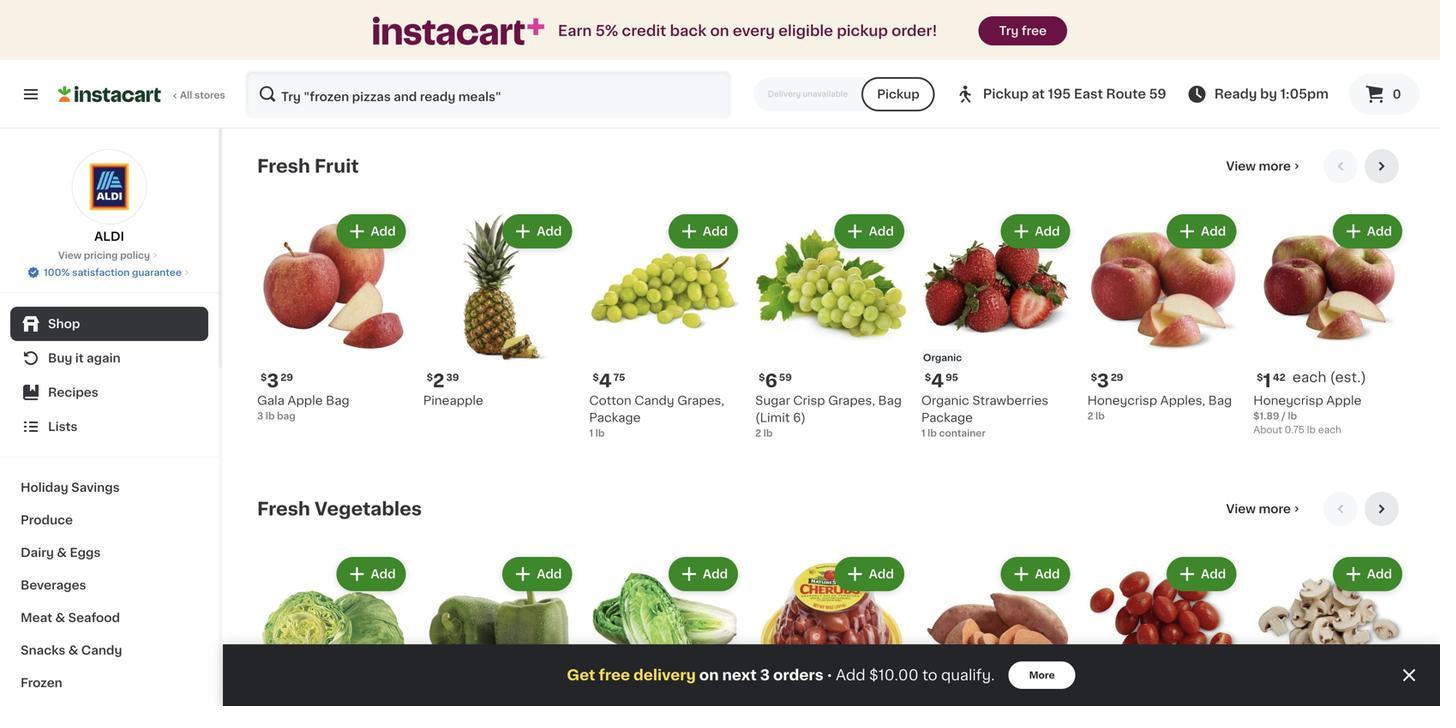 Task type: locate. For each thing, give the bounding box(es) containing it.
apple
[[288, 395, 323, 407], [1327, 395, 1362, 407]]

1 item carousel region from the top
[[257, 149, 1406, 478]]

1:05pm
[[1281, 88, 1329, 100]]

apple up bag
[[288, 395, 323, 407]]

1 vertical spatial 2
[[1088, 412, 1094, 421]]

view more for fruit
[[1227, 160, 1291, 172]]

more for fresh vegetables
[[1259, 503, 1291, 515]]

0 vertical spatial item carousel region
[[257, 149, 1406, 478]]

meat & seafood
[[21, 612, 120, 624]]

view up 100%
[[58, 251, 81, 260]]

package
[[589, 412, 641, 424], [922, 412, 973, 424]]

1 view more button from the top
[[1220, 149, 1310, 183]]

holiday savings link
[[10, 472, 208, 504]]

2 vertical spatial 2
[[755, 429, 761, 438]]

lb inside sugar crisp grapes, bag (limit 6) 2 lb
[[764, 429, 773, 438]]

order!
[[892, 24, 938, 38]]

main content
[[223, 129, 1440, 706]]

$
[[261, 373, 267, 383], [427, 373, 433, 383], [759, 373, 765, 383], [1091, 373, 1097, 383], [593, 373, 599, 383], [925, 373, 931, 383], [1257, 373, 1263, 383]]

3
[[267, 372, 279, 390], [1097, 372, 1109, 390], [257, 412, 263, 421], [760, 668, 770, 683]]

grapes, for 4
[[678, 395, 725, 407]]

gala
[[257, 395, 285, 407]]

package down cotton
[[589, 412, 641, 424]]

on right back
[[710, 24, 729, 38]]

2 4 from the left
[[931, 372, 944, 390]]

2 view more button from the top
[[1220, 492, 1310, 526]]

next
[[722, 668, 757, 683]]

ready by 1:05pm
[[1215, 88, 1329, 100]]

$ 3 29
[[261, 372, 293, 390], [1091, 372, 1124, 390]]

6 $ from the left
[[925, 373, 931, 383]]

1 horizontal spatial candy
[[635, 395, 674, 407]]

1 horizontal spatial $ 3 29
[[1091, 372, 1124, 390]]

6
[[765, 372, 778, 390]]

organic strawberries package 1 lb container
[[922, 395, 1049, 438]]

each right 0.75
[[1318, 425, 1342, 435]]

fresh left vegetables
[[257, 500, 310, 518]]

grapes, left sugar at bottom right
[[678, 395, 725, 407]]

sugar crisp grapes, bag (limit 6) 2 lb
[[755, 395, 902, 438]]

free right get
[[599, 668, 630, 683]]

organic down '$ 4 95'
[[922, 395, 970, 407]]

1
[[1263, 372, 1271, 390], [589, 429, 593, 438], [922, 429, 926, 438]]

$ up the gala
[[261, 373, 267, 383]]

bag for honeycrisp apples, bag
[[1209, 395, 1232, 407]]

pickup
[[837, 24, 888, 38]]

organic up 95
[[923, 353, 962, 363]]

None search field
[[245, 70, 732, 118]]

1 left "42" at right
[[1263, 372, 1271, 390]]

each inside honeycrisp apple $1.89 / lb about 0.75 lb each
[[1318, 425, 1342, 435]]

0 horizontal spatial 4
[[599, 372, 612, 390]]

bag right crisp at the right bottom
[[878, 395, 902, 407]]

vegetables
[[315, 500, 422, 518]]

view more button down ready by 1:05pm link at the top
[[1220, 149, 1310, 183]]

bag inside sugar crisp grapes, bag (limit 6) 2 lb
[[878, 395, 902, 407]]

1 grapes, from the left
[[828, 395, 875, 407]]

crisp
[[793, 395, 825, 407]]

honeycrisp apple $1.89 / lb about 0.75 lb each
[[1254, 395, 1362, 435]]

add button
[[338, 216, 404, 247], [504, 216, 571, 247], [670, 216, 737, 247], [836, 216, 903, 247], [1003, 216, 1069, 247], [1169, 216, 1235, 247], [1335, 216, 1401, 247], [338, 559, 404, 590], [504, 559, 571, 590], [670, 559, 737, 590], [836, 559, 903, 590], [1003, 559, 1069, 590], [1169, 559, 1235, 590], [1335, 559, 1401, 590]]

2 more from the top
[[1259, 503, 1291, 515]]

lists
[[48, 421, 78, 433]]

0 horizontal spatial apple
[[288, 395, 323, 407]]

view more button for fresh fruit
[[1220, 149, 1310, 183]]

1 view more from the top
[[1227, 160, 1291, 172]]

2 honeycrisp from the left
[[1254, 395, 1324, 407]]

3 $ from the left
[[759, 373, 765, 383]]

2 apple from the left
[[1327, 395, 1362, 407]]

apple down "(est.)"
[[1327, 395, 1362, 407]]

0 vertical spatial organic
[[923, 353, 962, 363]]

free for try
[[1022, 25, 1047, 37]]

1 vertical spatial view
[[58, 251, 81, 260]]

aldi
[[94, 231, 124, 243]]

$ left 75
[[593, 373, 599, 383]]

1 vertical spatial item carousel region
[[257, 492, 1406, 706]]

0 button
[[1350, 74, 1420, 115]]

2 29 from the left
[[1111, 373, 1124, 383]]

view down ready
[[1227, 160, 1256, 172]]

2 fresh from the top
[[257, 500, 310, 518]]

free inside treatment tracker modal dialog
[[599, 668, 630, 683]]

95
[[946, 373, 959, 383]]

strawberries
[[973, 395, 1049, 407]]

Search field
[[247, 72, 730, 117]]

1 $ from the left
[[261, 373, 267, 383]]

100% satisfaction guarantee
[[44, 268, 182, 277]]

lb
[[266, 412, 275, 421], [1096, 412, 1105, 421], [1288, 412, 1297, 421], [1307, 425, 1316, 435], [764, 429, 773, 438], [596, 429, 605, 438], [928, 429, 937, 438]]

0 vertical spatial 2
[[433, 372, 445, 390]]

organic inside organic strawberries package 1 lb container
[[922, 395, 970, 407]]

$ inside '$ 4 95'
[[925, 373, 931, 383]]

1 horizontal spatial pickup
[[983, 88, 1029, 100]]

29 for gala
[[281, 373, 293, 383]]

29 up honeycrisp apples, bag 2 lb
[[1111, 373, 1124, 383]]

39
[[446, 373, 459, 383]]

product group containing 6
[[755, 211, 908, 440]]

view more down ready by 1:05pm link at the top
[[1227, 160, 1291, 172]]

1 bag from the left
[[326, 395, 350, 407]]

view for fresh fruit
[[1227, 160, 1256, 172]]

grapes, inside cotton candy grapes, package 1 lb
[[678, 395, 725, 407]]

1 inside cotton candy grapes, package 1 lb
[[589, 429, 593, 438]]

1 honeycrisp from the left
[[1088, 395, 1158, 407]]

4 $ from the left
[[1091, 373, 1097, 383]]

item carousel region
[[257, 149, 1406, 478], [257, 492, 1406, 706]]

1 left 'container' at the right of page
[[922, 429, 926, 438]]

0 vertical spatial 59
[[1149, 88, 1167, 100]]

0 horizontal spatial 29
[[281, 373, 293, 383]]

$ inside $ 1 42 each (est.)
[[1257, 373, 1263, 383]]

0 vertical spatial more
[[1259, 160, 1291, 172]]

1 horizontal spatial package
[[922, 412, 973, 424]]

2 grapes, from the left
[[678, 395, 725, 407]]

on left the next
[[699, 668, 719, 683]]

1 vertical spatial &
[[55, 612, 65, 624]]

$ 3 29 for gala
[[261, 372, 293, 390]]

item carousel region containing fresh vegetables
[[257, 492, 1406, 706]]

1 horizontal spatial bag
[[878, 395, 902, 407]]

2 $ 3 29 from the left
[[1091, 372, 1124, 390]]

1 vertical spatial each
[[1318, 425, 1342, 435]]

$ inside $ 6 59
[[759, 373, 765, 383]]

view more
[[1227, 160, 1291, 172], [1227, 503, 1291, 515]]

1 $ 3 29 from the left
[[261, 372, 293, 390]]

$ inside $ 4 75
[[593, 373, 599, 383]]

candy down seafood
[[81, 645, 122, 657]]

view more button down about
[[1220, 492, 1310, 526]]

2 view more from the top
[[1227, 503, 1291, 515]]

bag inside honeycrisp apples, bag 2 lb
[[1209, 395, 1232, 407]]

eligible
[[779, 24, 833, 38]]

2 bag from the left
[[878, 395, 902, 407]]

add
[[371, 225, 396, 237], [537, 225, 562, 237], [703, 225, 728, 237], [869, 225, 894, 237], [1035, 225, 1060, 237], [1201, 225, 1226, 237], [1367, 225, 1392, 237], [371, 568, 396, 580], [537, 568, 562, 580], [703, 568, 728, 580], [869, 568, 894, 580], [1035, 568, 1060, 580], [1201, 568, 1226, 580], [1367, 568, 1392, 580], [836, 668, 866, 683]]

1 horizontal spatial 4
[[931, 372, 944, 390]]

honeycrisp inside honeycrisp apple $1.89 / lb about 0.75 lb each
[[1254, 395, 1324, 407]]

more
[[1029, 671, 1055, 680]]

honeycrisp inside honeycrisp apples, bag 2 lb
[[1088, 395, 1158, 407]]

free
[[1022, 25, 1047, 37], [599, 668, 630, 683]]

& left eggs
[[57, 547, 67, 559]]

1 fresh from the top
[[257, 157, 310, 175]]

$ up sugar at bottom right
[[759, 373, 765, 383]]

0 vertical spatial view
[[1227, 160, 1256, 172]]

apple for gala
[[288, 395, 323, 407]]

pickup at 195 east route 59
[[983, 88, 1167, 100]]

package up 'container' at the right of page
[[922, 412, 973, 424]]

bag right the gala
[[326, 395, 350, 407]]

2 horizontal spatial 1
[[1263, 372, 1271, 390]]

$ up honeycrisp apples, bag 2 lb
[[1091, 373, 1097, 383]]

& for snacks
[[68, 645, 78, 657]]

candy
[[635, 395, 674, 407], [81, 645, 122, 657]]

1 horizontal spatial honeycrisp
[[1254, 395, 1324, 407]]

bag right apples, at bottom right
[[1209, 395, 1232, 407]]

apples,
[[1161, 395, 1206, 407]]

pricing
[[84, 251, 118, 260]]

apple for honeycrisp
[[1327, 395, 1362, 407]]

0 horizontal spatial pickup
[[877, 88, 920, 100]]

4 for organic strawberries package
[[931, 372, 944, 390]]

2 vertical spatial &
[[68, 645, 78, 657]]

fresh left fruit at the top left
[[257, 157, 310, 175]]

7 $ from the left
[[1257, 373, 1263, 383]]

0 vertical spatial view more button
[[1220, 149, 1310, 183]]

$ for honeycrisp apples, bag
[[1091, 373, 1097, 383]]

0 horizontal spatial grapes,
[[678, 395, 725, 407]]

1 package from the left
[[589, 412, 641, 424]]

& inside 'link'
[[57, 547, 67, 559]]

& right 'snacks'
[[68, 645, 78, 657]]

free right 'try'
[[1022, 25, 1047, 37]]

more down ready by 1:05pm
[[1259, 160, 1291, 172]]

$ left 39
[[427, 373, 433, 383]]

3 right the next
[[760, 668, 770, 683]]

0 horizontal spatial 59
[[779, 373, 792, 383]]

product group
[[257, 211, 410, 423], [423, 211, 576, 410], [589, 211, 742, 440], [755, 211, 908, 440], [922, 211, 1074, 440], [1088, 211, 1240, 423], [1254, 211, 1406, 437], [257, 554, 410, 706], [423, 554, 576, 706], [589, 554, 742, 706], [755, 554, 908, 706], [922, 554, 1074, 706], [1088, 554, 1240, 706], [1254, 554, 1406, 706]]

honeycrisp
[[1088, 395, 1158, 407], [1254, 395, 1324, 407]]

1 horizontal spatial grapes,
[[828, 395, 875, 407]]

2 horizontal spatial bag
[[1209, 395, 1232, 407]]

meat
[[21, 612, 52, 624]]

0 horizontal spatial free
[[599, 668, 630, 683]]

every
[[733, 24, 775, 38]]

1 down cotton
[[589, 429, 593, 438]]

1 horizontal spatial apple
[[1327, 395, 1362, 407]]

fresh
[[257, 157, 310, 175], [257, 500, 310, 518]]

2 item carousel region from the top
[[257, 492, 1406, 706]]

honeycrisp for apples,
[[1088, 395, 1158, 407]]

42
[[1273, 373, 1286, 383]]

buy it again
[[48, 352, 121, 364]]

4 left 75
[[599, 372, 612, 390]]

frozen
[[21, 677, 62, 689]]

back
[[670, 24, 707, 38]]

pickup inside button
[[877, 88, 920, 100]]

about
[[1254, 425, 1283, 435]]

stores
[[195, 90, 225, 100]]

1 horizontal spatial 1
[[922, 429, 926, 438]]

grapes, right crisp at the right bottom
[[828, 395, 875, 407]]

view more down about
[[1227, 503, 1291, 515]]

container
[[939, 429, 986, 438]]

2 $ from the left
[[427, 373, 433, 383]]

0 horizontal spatial package
[[589, 412, 641, 424]]

29
[[281, 373, 293, 383], [1111, 373, 1124, 383]]

0 vertical spatial candy
[[635, 395, 674, 407]]

$1.89
[[1254, 412, 1280, 421]]

more down about
[[1259, 503, 1291, 515]]

5%
[[596, 24, 618, 38]]

honeycrisp left apples, at bottom right
[[1088, 395, 1158, 407]]

it
[[75, 352, 84, 364]]

each right "42" at right
[[1293, 371, 1327, 385]]

produce link
[[10, 504, 208, 537]]

$ for sugar crisp grapes, bag (limit 6)
[[759, 373, 765, 383]]

apple inside gala apple bag 3 lb bag
[[288, 395, 323, 407]]

east
[[1074, 88, 1103, 100]]

1 more from the top
[[1259, 160, 1291, 172]]

1 vertical spatial candy
[[81, 645, 122, 657]]

grapes, inside sugar crisp grapes, bag (limit 6) 2 lb
[[828, 395, 875, 407]]

$ left "42" at right
[[1257, 373, 1263, 383]]

59 inside pickup at 195 east route 59 popup button
[[1149, 88, 1167, 100]]

1 horizontal spatial 29
[[1111, 373, 1124, 383]]

$ 4 95
[[925, 372, 959, 390]]

apple inside honeycrisp apple $1.89 / lb about 0.75 lb each
[[1327, 395, 1362, 407]]

4 left 95
[[931, 372, 944, 390]]

pickup inside popup button
[[983, 88, 1029, 100]]

route
[[1106, 88, 1146, 100]]

1 vertical spatial free
[[599, 668, 630, 683]]

1 29 from the left
[[281, 373, 293, 383]]

0 vertical spatial each
[[1293, 371, 1327, 385]]

organic for organic
[[923, 353, 962, 363]]

3 down the gala
[[257, 412, 263, 421]]

$ inside the '$ 2 39'
[[427, 373, 433, 383]]

0 vertical spatial &
[[57, 547, 67, 559]]

0 horizontal spatial $ 3 29
[[261, 372, 293, 390]]

organic
[[923, 353, 962, 363], [922, 395, 970, 407]]

produce
[[21, 514, 73, 526]]

1 horizontal spatial 59
[[1149, 88, 1167, 100]]

view inside view pricing policy link
[[58, 251, 81, 260]]

2 package from the left
[[922, 412, 973, 424]]

2 vertical spatial view
[[1227, 503, 1256, 515]]

$ left 95
[[925, 373, 931, 383]]

1 horizontal spatial 2
[[755, 429, 761, 438]]

5 $ from the left
[[593, 373, 599, 383]]

3 up honeycrisp apples, bag 2 lb
[[1097, 372, 1109, 390]]

1 vertical spatial organic
[[922, 395, 970, 407]]

1 vertical spatial on
[[699, 668, 719, 683]]

0 horizontal spatial honeycrisp
[[1088, 395, 1158, 407]]

candy right cotton
[[635, 395, 674, 407]]

1 vertical spatial 59
[[779, 373, 792, 383]]

honeycrisp up /
[[1254, 395, 1324, 407]]

100% satisfaction guarantee button
[[27, 262, 192, 280]]

1 vertical spatial view more
[[1227, 503, 1291, 515]]

& right the "meat"
[[55, 612, 65, 624]]

0 horizontal spatial 1
[[589, 429, 593, 438]]

1 vertical spatial more
[[1259, 503, 1291, 515]]

59 right route
[[1149, 88, 1167, 100]]

0 vertical spatial view more
[[1227, 160, 1291, 172]]

& for dairy
[[57, 547, 67, 559]]

1 vertical spatial fresh
[[257, 500, 310, 518]]

1 vertical spatial view more button
[[1220, 492, 1310, 526]]

29 up the gala
[[281, 373, 293, 383]]

100%
[[44, 268, 70, 277]]

1 apple from the left
[[288, 395, 323, 407]]

$ 3 29 up honeycrisp apples, bag 2 lb
[[1091, 372, 1124, 390]]

59 right 6
[[779, 373, 792, 383]]

0 horizontal spatial bag
[[326, 395, 350, 407]]

view down about
[[1227, 503, 1256, 515]]

3 bag from the left
[[1209, 395, 1232, 407]]

pickup down order!
[[877, 88, 920, 100]]

1 4 from the left
[[599, 372, 612, 390]]

pickup left at
[[983, 88, 1029, 100]]

bag inside gala apple bag 3 lb bag
[[326, 395, 350, 407]]

fresh for fresh vegetables
[[257, 500, 310, 518]]

$ 3 29 up the gala
[[261, 372, 293, 390]]

view more for vegetables
[[1227, 503, 1291, 515]]

1 horizontal spatial free
[[1022, 25, 1047, 37]]

0 vertical spatial free
[[1022, 25, 1047, 37]]

0 vertical spatial fresh
[[257, 157, 310, 175]]

2 horizontal spatial 2
[[1088, 412, 1094, 421]]

view pricing policy link
[[58, 249, 160, 262]]



Task type: describe. For each thing, give the bounding box(es) containing it.
•
[[827, 669, 833, 682]]

& for meat
[[55, 612, 65, 624]]

dairy & eggs
[[21, 547, 101, 559]]

lb inside honeycrisp apples, bag 2 lb
[[1096, 412, 1105, 421]]

again
[[87, 352, 121, 364]]

at
[[1032, 88, 1045, 100]]

$ for gala apple bag
[[261, 373, 267, 383]]

3 up the gala
[[267, 372, 279, 390]]

1 inside $ 1 42 each (est.)
[[1263, 372, 1271, 390]]

ready by 1:05pm link
[[1187, 84, 1329, 105]]

get
[[567, 668, 595, 683]]

free for get
[[599, 668, 630, 683]]

buy it again link
[[10, 341, 208, 376]]

beverages link
[[10, 569, 208, 602]]

try
[[999, 25, 1019, 37]]

view more button for fresh vegetables
[[1220, 492, 1310, 526]]

lb inside cotton candy grapes, package 1 lb
[[596, 429, 605, 438]]

recipes
[[48, 387, 98, 399]]

pickup for pickup at 195 east route 59
[[983, 88, 1029, 100]]

pickup at 195 east route 59 button
[[956, 70, 1167, 118]]

package inside organic strawberries package 1 lb container
[[922, 412, 973, 424]]

$ for cotton candy grapes, package
[[593, 373, 599, 383]]

earn 5% credit back on every eligible pickup order!
[[558, 24, 938, 38]]

view for fresh vegetables
[[1227, 503, 1256, 515]]

snacks & candy
[[21, 645, 122, 657]]

meat & seafood link
[[10, 602, 208, 634]]

1 inside organic strawberries package 1 lb container
[[922, 429, 926, 438]]

$ for organic strawberries package
[[925, 373, 931, 383]]

orders
[[773, 668, 824, 683]]

lb inside organic strawberries package 1 lb container
[[928, 429, 937, 438]]

all
[[180, 90, 192, 100]]

view pricing policy
[[58, 251, 150, 260]]

buy
[[48, 352, 72, 364]]

$ 6 59
[[759, 372, 792, 390]]

0 horizontal spatial candy
[[81, 645, 122, 657]]

snacks & candy link
[[10, 634, 208, 667]]

main content containing fresh fruit
[[223, 129, 1440, 706]]

2 inside honeycrisp apples, bag 2 lb
[[1088, 412, 1094, 421]]

on inside treatment tracker modal dialog
[[699, 668, 719, 683]]

seafood
[[68, 612, 120, 624]]

/
[[1282, 412, 1286, 421]]

0 horizontal spatial 2
[[433, 372, 445, 390]]

each inside $ 1 42 each (est.)
[[1293, 371, 1327, 385]]

29 for honeycrisp
[[1111, 373, 1124, 383]]

delivery
[[634, 668, 696, 683]]

qualify.
[[941, 668, 995, 683]]

ready
[[1215, 88, 1257, 100]]

policy
[[120, 251, 150, 260]]

try free
[[999, 25, 1047, 37]]

$1.42 each (estimated) element
[[1254, 370, 1406, 392]]

more for fresh fruit
[[1259, 160, 1291, 172]]

instacart logo image
[[58, 84, 161, 105]]

$10.00
[[869, 668, 919, 683]]

dairy
[[21, 547, 54, 559]]

$ for pineapple
[[427, 373, 433, 383]]

3 inside gala apple bag 3 lb bag
[[257, 412, 263, 421]]

shop
[[48, 318, 80, 330]]

beverages
[[21, 580, 86, 592]]

0.75
[[1285, 425, 1305, 435]]

earn
[[558, 24, 592, 38]]

bag for gala apple bag
[[326, 395, 350, 407]]

eggs
[[70, 547, 101, 559]]

bag
[[277, 412, 296, 421]]

fresh fruit
[[257, 157, 359, 175]]

fruit
[[315, 157, 359, 175]]

credit
[[622, 24, 666, 38]]

grapes, for 6
[[828, 395, 875, 407]]

by
[[1260, 88, 1278, 100]]

sugar
[[755, 395, 790, 407]]

savings
[[71, 482, 120, 494]]

holiday
[[21, 482, 68, 494]]

more button
[[1009, 662, 1076, 689]]

lists link
[[10, 410, 208, 444]]

satisfaction
[[72, 268, 130, 277]]

organic for organic strawberries package 1 lb container
[[922, 395, 970, 407]]

0
[[1393, 88, 1402, 100]]

aldi link
[[72, 149, 147, 245]]

6)
[[793, 412, 806, 424]]

pickup for pickup
[[877, 88, 920, 100]]

75
[[614, 373, 625, 383]]

add inside treatment tracker modal dialog
[[836, 668, 866, 683]]

holiday savings
[[21, 482, 120, 494]]

service type group
[[754, 77, 935, 111]]

4 for cotton candy grapes, package
[[599, 372, 612, 390]]

item carousel region containing fresh fruit
[[257, 149, 1406, 478]]

package inside cotton candy grapes, package 1 lb
[[589, 412, 641, 424]]

guarantee
[[132, 268, 182, 277]]

59 inside $ 6 59
[[779, 373, 792, 383]]

snacks
[[21, 645, 65, 657]]

honeycrisp apples, bag 2 lb
[[1088, 395, 1232, 421]]

$ 1 42 each (est.)
[[1257, 371, 1367, 390]]

shop link
[[10, 307, 208, 341]]

honeycrisp for apple
[[1254, 395, 1324, 407]]

candy inside cotton candy grapes, package 1 lb
[[635, 395, 674, 407]]

treatment tracker modal dialog
[[223, 645, 1440, 706]]

$ 3 29 for honeycrisp
[[1091, 372, 1124, 390]]

cotton candy grapes, package 1 lb
[[589, 395, 725, 438]]

express icon image
[[373, 17, 544, 45]]

(limit
[[755, 412, 790, 424]]

gala apple bag 3 lb bag
[[257, 395, 350, 421]]

$ 4 75
[[593, 372, 625, 390]]

(est.)
[[1330, 371, 1367, 385]]

product group containing 2
[[423, 211, 576, 410]]

cotton
[[589, 395, 632, 407]]

0 vertical spatial on
[[710, 24, 729, 38]]

to
[[923, 668, 938, 683]]

fresh for fresh fruit
[[257, 157, 310, 175]]

195
[[1048, 88, 1071, 100]]

pineapple
[[423, 395, 483, 407]]

all stores link
[[58, 70, 226, 118]]

$ 2 39
[[427, 372, 459, 390]]

recipes link
[[10, 376, 208, 410]]

dairy & eggs link
[[10, 537, 208, 569]]

frozen link
[[10, 667, 208, 700]]

product group containing 1
[[1254, 211, 1406, 437]]

aldi logo image
[[72, 149, 147, 225]]

lb inside gala apple bag 3 lb bag
[[266, 412, 275, 421]]

3 inside treatment tracker modal dialog
[[760, 668, 770, 683]]

pickup button
[[862, 77, 935, 111]]

2 inside sugar crisp grapes, bag (limit 6) 2 lb
[[755, 429, 761, 438]]



Task type: vqa. For each thing, say whether or not it's contained in the screenshot.
Groceries within the ALDI Groceries • Produce • Organic Pickup ready by 4:15pm
no



